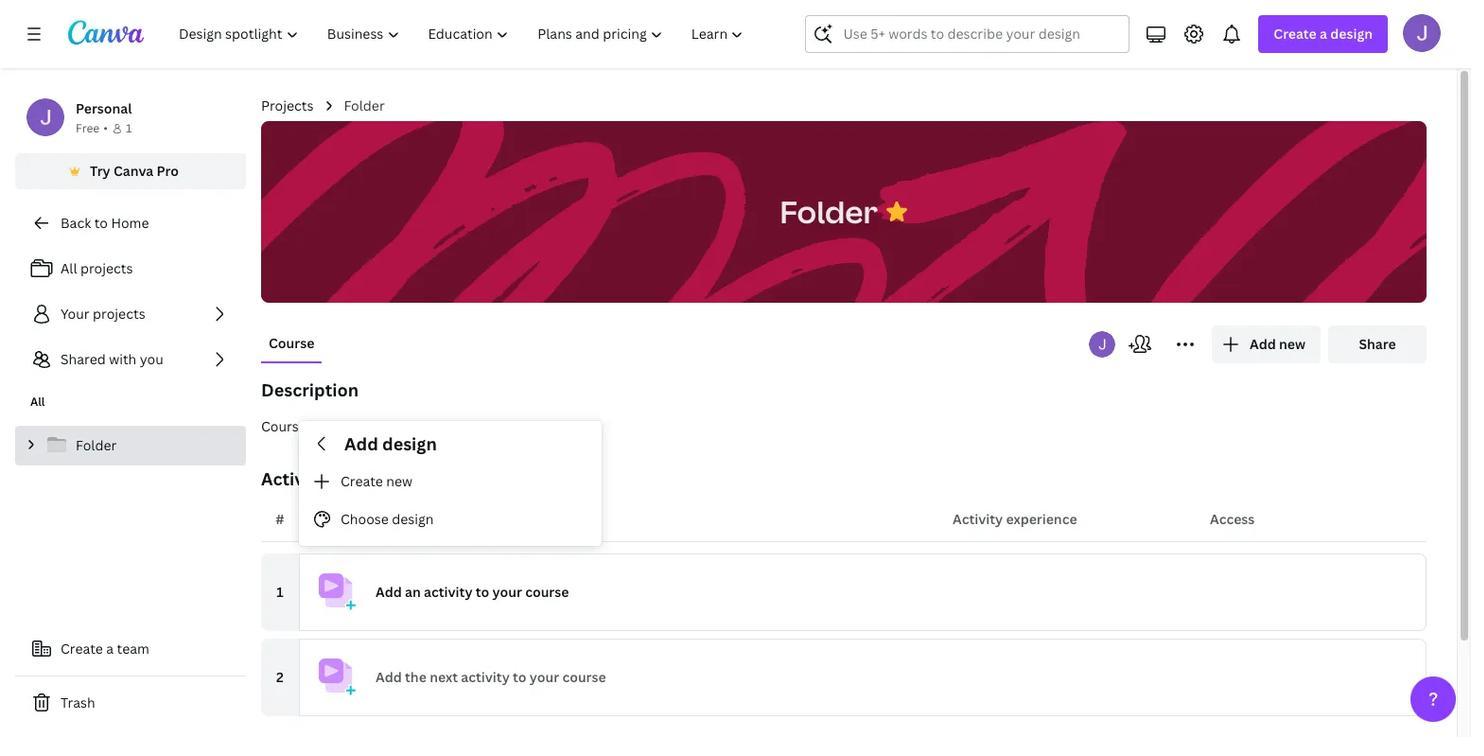 Task type: vqa. For each thing, say whether or not it's contained in the screenshot.
list containing All projects
yes



Task type: describe. For each thing, give the bounding box(es) containing it.
systems
[[411, 417, 463, 435]]

list containing all projects
[[15, 250, 246, 379]]

home
[[111, 214, 149, 232]]

folder button
[[771, 182, 887, 242]]

all projects
[[61, 259, 133, 277]]

activities
[[261, 467, 340, 490]]

share
[[1359, 335, 1396, 353]]

design for add design
[[382, 432, 437, 455]]

free •
[[76, 120, 108, 136]]

create a team
[[61, 640, 149, 658]]

back to home link
[[15, 204, 246, 242]]

add for add the next activity to your course
[[376, 668, 402, 686]]

•
[[103, 120, 108, 136]]

add an activity to your course button
[[299, 554, 1427, 631]]

1 vertical spatial 1
[[277, 583, 284, 601]]

your
[[61, 305, 90, 323]]

projects for your projects
[[93, 305, 145, 323]]

to inside dropdown button
[[476, 583, 489, 601]]

canva
[[114, 162, 154, 180]]

create a team button
[[15, 630, 246, 668]]

try canva pro button
[[15, 153, 246, 189]]

course button
[[261, 326, 322, 361]]

free
[[76, 120, 100, 136]]

design for choose design
[[392, 510, 434, 528]]

folder for the rightmost folder link
[[344, 97, 385, 115]]

activity inside dropdown button
[[424, 583, 473, 601]]

try canva pro
[[90, 162, 179, 180]]

all projects link
[[15, 250, 246, 288]]

your inside dropdown button
[[493, 583, 522, 601]]

with
[[109, 350, 137, 368]]

all for all projects
[[61, 259, 77, 277]]

projects link
[[261, 96, 314, 116]]

create new
[[341, 472, 413, 490]]

activity experience
[[953, 510, 1077, 528]]

projects for all projects
[[80, 259, 133, 277]]

2 vertical spatial to
[[513, 668, 527, 686]]

add an activity to your course
[[376, 583, 569, 601]]

1 vertical spatial the
[[405, 668, 427, 686]]

folder for folder button
[[780, 191, 878, 231]]

0 vertical spatial 1
[[126, 120, 132, 136]]

your projects link
[[15, 295, 246, 333]]

course for learning the systems
[[261, 417, 463, 435]]

for
[[310, 417, 328, 435]]

create new button
[[299, 463, 602, 501]]

description
[[261, 379, 359, 401]]

add for add design
[[344, 432, 378, 455]]

back
[[61, 214, 91, 232]]

experience
[[1006, 510, 1077, 528]]



Task type: locate. For each thing, give the bounding box(es) containing it.
2 vertical spatial folder
[[76, 436, 117, 454]]

0 vertical spatial create
[[341, 472, 383, 490]]

0 horizontal spatial folder
[[76, 436, 117, 454]]

1 horizontal spatial all
[[61, 259, 77, 277]]

the right learning
[[387, 417, 408, 435]]

projects right your
[[93, 305, 145, 323]]

list
[[15, 250, 246, 379]]

personal
[[76, 99, 132, 117]]

choose design
[[341, 510, 434, 528]]

top level navigation element
[[167, 15, 760, 53]]

next
[[430, 668, 458, 686]]

0 horizontal spatial to
[[94, 214, 108, 232]]

1 vertical spatial projects
[[93, 305, 145, 323]]

try
[[90, 162, 110, 180]]

0 vertical spatial course
[[525, 583, 569, 601]]

choose
[[341, 510, 389, 528]]

to
[[94, 214, 108, 232], [476, 583, 489, 601], [513, 668, 527, 686]]

projects
[[80, 259, 133, 277], [93, 305, 145, 323]]

to inside 'link'
[[94, 214, 108, 232]]

1 vertical spatial course
[[261, 417, 306, 435]]

to right an
[[476, 583, 489, 601]]

to right next
[[513, 668, 527, 686]]

design inside button
[[392, 510, 434, 528]]

access
[[1210, 510, 1255, 528]]

course for course for learning the systems
[[261, 417, 306, 435]]

1 horizontal spatial folder link
[[344, 96, 385, 116]]

create
[[341, 472, 383, 490], [61, 640, 103, 658]]

create inside create new button
[[341, 472, 383, 490]]

an
[[405, 583, 421, 601]]

0 vertical spatial activity
[[424, 583, 473, 601]]

1 horizontal spatial 1
[[277, 583, 284, 601]]

0 horizontal spatial 1
[[126, 120, 132, 136]]

1 vertical spatial design
[[392, 510, 434, 528]]

to right back
[[94, 214, 108, 232]]

2 vertical spatial add
[[376, 668, 402, 686]]

back to home
[[61, 214, 149, 232]]

1 right the •
[[126, 120, 132, 136]]

1 vertical spatial course
[[562, 668, 606, 686]]

2
[[276, 668, 284, 686]]

1 down #
[[277, 583, 284, 601]]

create inside create a team button
[[61, 640, 103, 658]]

1 horizontal spatial to
[[476, 583, 489, 601]]

1 vertical spatial folder link
[[15, 426, 246, 466]]

trash link
[[15, 684, 246, 722]]

course up description
[[269, 334, 315, 352]]

1 vertical spatial activity
[[461, 668, 510, 686]]

trash
[[61, 694, 95, 712]]

shared
[[61, 350, 106, 368]]

0 horizontal spatial create
[[61, 640, 103, 658]]

0 vertical spatial course
[[269, 334, 315, 352]]

1 vertical spatial folder
[[780, 191, 878, 231]]

the
[[387, 417, 408, 435], [405, 668, 427, 686]]

1 horizontal spatial create
[[341, 472, 383, 490]]

choose design button
[[299, 501, 602, 538]]

shared with you
[[61, 350, 163, 368]]

add left an
[[376, 583, 402, 601]]

the left next
[[405, 668, 427, 686]]

0 vertical spatial to
[[94, 214, 108, 232]]

add left next
[[376, 668, 402, 686]]

0 vertical spatial folder link
[[344, 96, 385, 116]]

1 vertical spatial to
[[476, 583, 489, 601]]

design down new
[[392, 510, 434, 528]]

#
[[276, 510, 285, 528]]

0 vertical spatial all
[[61, 259, 77, 277]]

0 horizontal spatial your
[[493, 583, 522, 601]]

you
[[140, 350, 163, 368]]

folder inside button
[[780, 191, 878, 231]]

activity right next
[[461, 668, 510, 686]]

1
[[126, 120, 132, 136], [277, 583, 284, 601]]

1 vertical spatial all
[[30, 394, 45, 410]]

all
[[61, 259, 77, 277], [30, 394, 45, 410]]

0 vertical spatial projects
[[80, 259, 133, 277]]

folder link right the projects link on the top of page
[[344, 96, 385, 116]]

add up create new
[[344, 432, 378, 455]]

2 horizontal spatial folder
[[780, 191, 878, 231]]

folder link down shared with you link
[[15, 426, 246, 466]]

course for course
[[269, 334, 315, 352]]

1 vertical spatial add
[[376, 583, 402, 601]]

design up new
[[382, 432, 437, 455]]

create left the a
[[61, 640, 103, 658]]

1 horizontal spatial folder
[[344, 97, 385, 115]]

create left new
[[341, 472, 383, 490]]

folder link
[[344, 96, 385, 116], [15, 426, 246, 466]]

0 vertical spatial the
[[387, 417, 408, 435]]

course for learning the systems button
[[261, 416, 1427, 437]]

add for add an activity to your course
[[376, 583, 402, 601]]

1 vertical spatial create
[[61, 640, 103, 658]]

0 horizontal spatial all
[[30, 394, 45, 410]]

None search field
[[806, 15, 1130, 53]]

the inside button
[[387, 417, 408, 435]]

1 vertical spatial your
[[530, 668, 559, 686]]

activity
[[424, 583, 473, 601], [461, 668, 510, 686]]

add
[[344, 432, 378, 455], [376, 583, 402, 601], [376, 668, 402, 686]]

team
[[117, 640, 149, 658]]

course inside dropdown button
[[525, 583, 569, 601]]

learning
[[332, 417, 383, 435]]

a
[[106, 640, 114, 658]]

all inside list
[[61, 259, 77, 277]]

0 vertical spatial your
[[493, 583, 522, 601]]

projects down back to home
[[80, 259, 133, 277]]

course
[[525, 583, 569, 601], [562, 668, 606, 686]]

folder
[[344, 97, 385, 115], [780, 191, 878, 231], [76, 436, 117, 454]]

shared with you link
[[15, 341, 246, 379]]

create for create new
[[341, 472, 383, 490]]

add inside dropdown button
[[376, 583, 402, 601]]

design
[[382, 432, 437, 455], [392, 510, 434, 528]]

projects
[[261, 97, 314, 115]]

activity right an
[[424, 583, 473, 601]]

title
[[310, 510, 339, 528]]

new
[[386, 472, 413, 490]]

1 horizontal spatial your
[[530, 668, 559, 686]]

2 horizontal spatial to
[[513, 668, 527, 686]]

pro
[[157, 162, 179, 180]]

add design
[[344, 432, 437, 455]]

course left for
[[261, 417, 306, 435]]

your projects
[[61, 305, 145, 323]]

course
[[269, 334, 315, 352], [261, 417, 306, 435]]

0 horizontal spatial folder link
[[15, 426, 246, 466]]

your
[[493, 583, 522, 601], [530, 668, 559, 686]]

all for all
[[30, 394, 45, 410]]

add the next activity to your course
[[376, 668, 606, 686]]

activity
[[953, 510, 1003, 528]]

create for create a team
[[61, 640, 103, 658]]

share button
[[1329, 326, 1427, 363]]

0 vertical spatial design
[[382, 432, 437, 455]]

0 vertical spatial folder
[[344, 97, 385, 115]]

0 vertical spatial add
[[344, 432, 378, 455]]



